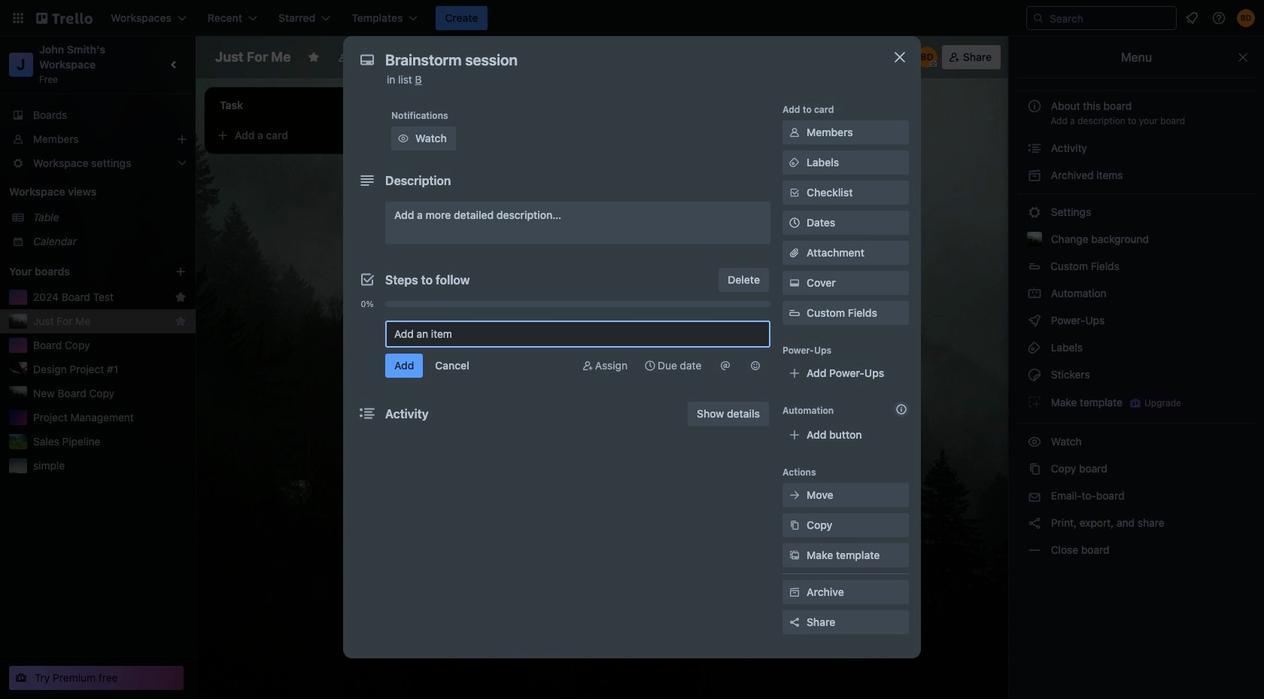Task type: vqa. For each thing, say whether or not it's contained in the screenshot.
Add reaction icon to the right
no



Task type: locate. For each thing, give the bounding box(es) containing it.
search image
[[1033, 12, 1045, 24]]

1 vertical spatial barb dwyer (barbdwyer3) image
[[917, 47, 938, 68]]

Add an item text field
[[385, 321, 771, 348]]

group
[[355, 312, 771, 318]]

None text field
[[378, 47, 875, 74]]

open information menu image
[[1212, 11, 1227, 26]]

primary element
[[0, 0, 1265, 36]]

add board image
[[175, 266, 187, 278]]

barb dwyer (barbdwyer3) image
[[1237, 9, 1255, 27], [917, 47, 938, 68]]

starred icon image
[[175, 291, 187, 303], [175, 315, 187, 327]]

0 vertical spatial barb dwyer (barbdwyer3) image
[[1237, 9, 1255, 27]]

close dialog image
[[891, 48, 909, 66]]

0 vertical spatial starred icon image
[[175, 291, 187, 303]]

sm image
[[757, 45, 778, 66], [787, 125, 802, 140], [396, 131, 411, 146], [1027, 205, 1042, 220], [787, 275, 802, 291], [1027, 286, 1042, 301], [1027, 313, 1042, 328], [1027, 340, 1042, 355], [580, 358, 595, 373], [718, 358, 733, 373], [1027, 367, 1042, 382], [1027, 394, 1042, 409], [1027, 461, 1042, 476], [1027, 516, 1042, 531], [787, 585, 802, 600]]

2 starred icon image from the top
[[175, 315, 187, 327]]

create from template… image
[[385, 129, 397, 142]]

1 vertical spatial starred icon image
[[175, 315, 187, 327]]

None submit
[[385, 354, 423, 378]]

barb dwyer (barbdwyer3) image inside primary element
[[1237, 9, 1255, 27]]

sm image
[[1027, 141, 1042, 156], [787, 155, 802, 170], [1027, 168, 1042, 183], [643, 358, 658, 373], [748, 358, 763, 373], [1027, 434, 1042, 449], [787, 488, 802, 503], [787, 518, 802, 533], [1027, 543, 1042, 558], [787, 548, 802, 563]]

barb dwyer (barbdwyer3) image right the close dialog icon
[[917, 47, 938, 68]]

0 horizontal spatial barb dwyer (barbdwyer3) image
[[917, 47, 938, 68]]

star or unstar board image
[[307, 51, 320, 63]]

1 horizontal spatial barb dwyer (barbdwyer3) image
[[1237, 9, 1255, 27]]

barb dwyer (barbdwyer3) image right open information menu 'image'
[[1237, 9, 1255, 27]]



Task type: describe. For each thing, give the bounding box(es) containing it.
0 notifications image
[[1183, 9, 1201, 27]]

your boards with 8 items element
[[9, 263, 152, 281]]

Board name text field
[[208, 45, 298, 69]]

1 starred icon image from the top
[[175, 291, 187, 303]]

Search field
[[1045, 8, 1176, 29]]



